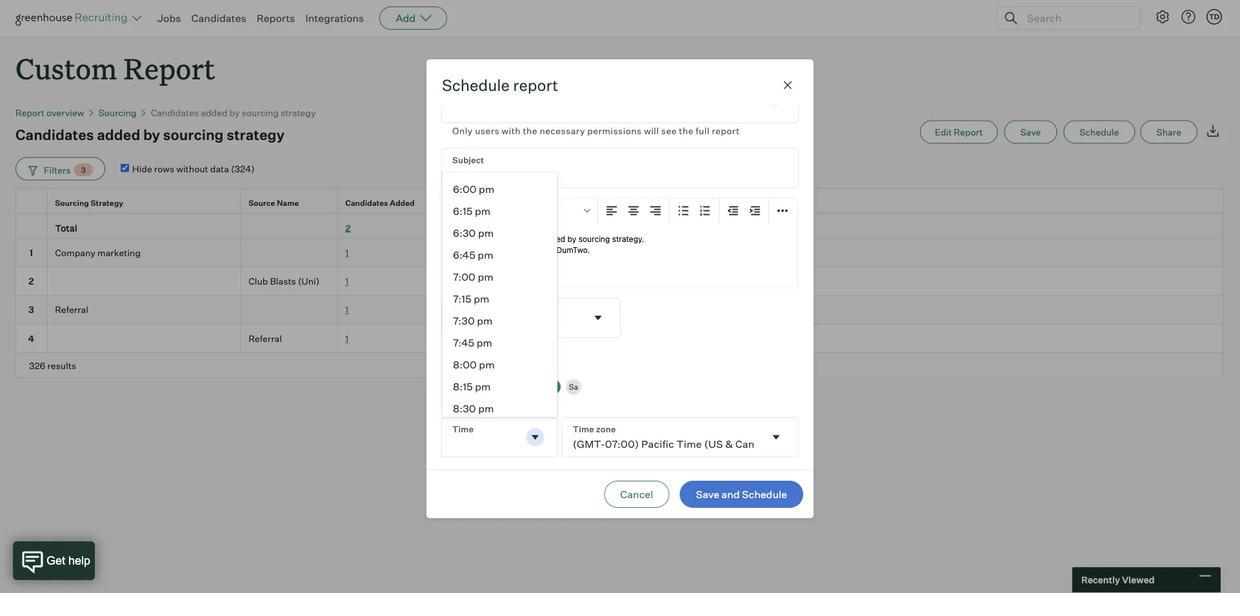 Task type: locate. For each thing, give the bounding box(es) containing it.
7:00 pm
[[453, 270, 494, 283]]

column header up 1 cell
[[15, 214, 48, 238]]

add button
[[380, 6, 447, 30]]

1 vertical spatial sourcing
[[55, 198, 89, 208]]

integrations link
[[305, 12, 364, 25]]

0 horizontal spatial report
[[15, 107, 45, 118]]

1 vertical spatial referral
[[249, 333, 282, 344]]

1 row from the top
[[15, 188, 1224, 217]]

sourcing inside row
[[55, 198, 89, 208]]

users
[[475, 125, 500, 136]]

pm right 8:00
[[479, 358, 495, 371]]

referral
[[55, 304, 88, 315], [249, 333, 282, 344]]

None text field
[[442, 149, 798, 187], [442, 418, 524, 456], [563, 418, 765, 456], [442, 149, 798, 187], [442, 418, 524, 456], [563, 418, 765, 456]]

sourcing down the custom report
[[98, 107, 137, 118]]

add
[[396, 12, 416, 25]]

1 link for 3
[[345, 304, 349, 315]]

0 horizontal spatial 2
[[29, 275, 34, 287]]

1 horizontal spatial toggle flyout image
[[592, 311, 605, 324]]

row containing 4
[[15, 325, 1224, 353]]

0 horizontal spatial sourcing
[[55, 198, 89, 208]]

list box
[[442, 156, 558, 419]]

by up (324)
[[229, 107, 240, 118]]

pm right m
[[475, 380, 491, 393]]

full
[[696, 125, 710, 136]]

row
[[15, 188, 1224, 217], [15, 213, 1224, 239], [15, 239, 1224, 267], [15, 267, 1224, 296], [15, 296, 1224, 325], [15, 325, 1224, 353]]

recently
[[1082, 574, 1120, 586]]

by
[[229, 107, 240, 118], [143, 126, 160, 143]]

toggle flyout image
[[770, 97, 783, 110], [592, 311, 605, 324], [529, 431, 542, 444]]

4 toolbar from the left
[[720, 198, 769, 223]]

td button
[[1207, 9, 1222, 25]]

1 vertical spatial 3
[[28, 304, 34, 315]]

0 horizontal spatial save
[[696, 488, 719, 501]]

1 horizontal spatial column header
[[241, 214, 338, 238]]

reports link
[[257, 12, 295, 25]]

pm right 7:00
[[478, 270, 494, 283]]

7:30 pm option
[[443, 310, 557, 332]]

candidates inside row
[[345, 198, 388, 208]]

0 vertical spatial 3
[[81, 165, 86, 175]]

pm right 6:15
[[475, 205, 491, 217]]

pm right 5:45
[[478, 161, 493, 174]]

3 down 2 "cell"
[[28, 304, 34, 315]]

2 down 1 cell
[[29, 275, 34, 287]]

2 row from the top
[[15, 213, 1224, 239]]

1 horizontal spatial save
[[1021, 126, 1041, 138]]

candidates added by sourcing strategy up hide
[[15, 126, 285, 143]]

Hide rows without data (324) checkbox
[[121, 164, 129, 172]]

viewed
[[1122, 574, 1155, 586]]

7:45 pm option
[[443, 332, 557, 354]]

1 vertical spatial report
[[15, 107, 45, 118]]

candidates added by sourcing strategy up (324)
[[151, 107, 316, 118]]

1 horizontal spatial schedule
[[742, 488, 787, 501]]

0 vertical spatial referral
[[55, 304, 88, 315]]

1 horizontal spatial 3
[[81, 165, 86, 175]]

column header
[[15, 214, 48, 238], [241, 214, 338, 238]]

1 vertical spatial sourcing
[[163, 126, 224, 143]]

None field
[[442, 298, 620, 337], [442, 418, 557, 456], [563, 418, 798, 456], [442, 298, 620, 337], [442, 418, 557, 456]]

pm for 7:30 pm
[[477, 314, 493, 327]]

6:45 pm option
[[443, 244, 557, 266]]

on
[[442, 362, 454, 372]]

2 vertical spatial report
[[954, 126, 983, 138]]

pm for 7:45 pm
[[477, 336, 492, 349]]

4 1 link from the top
[[345, 333, 349, 344]]

2 1 link from the top
[[345, 275, 349, 287]]

save inside "element"
[[1021, 126, 1041, 138]]

0 horizontal spatial added
[[97, 126, 140, 143]]

4 row from the top
[[15, 267, 1224, 296]]

edit report link
[[920, 120, 998, 144]]

5:45
[[453, 161, 475, 174]]

blasts
[[270, 275, 296, 287]]

pm right 7:30
[[477, 314, 493, 327]]

1 horizontal spatial report
[[124, 49, 215, 87]]

3 1 link from the top
[[345, 304, 349, 315]]

2 horizontal spatial schedule
[[1080, 126, 1119, 138]]

0 vertical spatial schedule
[[442, 75, 510, 95]]

0 horizontal spatial the
[[523, 125, 538, 136]]

pm right 7:15
[[474, 292, 490, 305]]

candidates up 2 link
[[345, 198, 388, 208]]

1 vertical spatial added
[[97, 126, 140, 143]]

1 vertical spatial by
[[143, 126, 160, 143]]

cell
[[241, 239, 338, 267], [48, 267, 241, 296], [241, 296, 338, 325], [48, 325, 241, 353]]

0 vertical spatial by
[[229, 107, 240, 118]]

0 vertical spatial toggle flyout image
[[770, 97, 783, 110]]

1 toolbar from the left
[[443, 198, 598, 223]]

sourcing for sourcing strategy
[[55, 198, 89, 208]]

6:15
[[453, 205, 473, 217]]

2 column header from the left
[[241, 214, 338, 238]]

by up hide
[[143, 126, 160, 143]]

save
[[1021, 126, 1041, 138], [696, 488, 719, 501]]

6:00 pm
[[453, 183, 495, 195]]

added
[[390, 198, 415, 208]]

sourcing strategy
[[55, 198, 123, 208]]

integrations
[[305, 12, 364, 25]]

pm for 8:00 pm
[[479, 358, 495, 371]]

overview
[[47, 107, 84, 118]]

0 horizontal spatial 3
[[28, 304, 34, 315]]

1 horizontal spatial referral
[[249, 333, 282, 344]]

added
[[201, 107, 228, 118], [97, 126, 140, 143]]

referral right 3 cell
[[55, 304, 88, 315]]

0 vertical spatial save
[[1021, 126, 1041, 138]]

6:45 pm
[[453, 248, 493, 261]]

toolbar
[[443, 198, 598, 223], [598, 198, 670, 223], [670, 198, 720, 223], [720, 198, 769, 223]]

column header down 'name'
[[241, 214, 338, 238]]

1 vertical spatial strategy
[[227, 126, 285, 143]]

the right with
[[523, 125, 538, 136]]

and
[[722, 488, 740, 501]]

group
[[443, 198, 798, 223]]

2 horizontal spatial report
[[954, 126, 983, 138]]

pm for 6:45 pm
[[478, 248, 493, 261]]

1 horizontal spatial added
[[201, 107, 228, 118]]

pm right 7:45
[[477, 336, 492, 349]]

table
[[15, 188, 1224, 378]]

sourcing up (324)
[[242, 107, 279, 118]]

0 vertical spatial 2
[[345, 222, 351, 234]]

1 horizontal spatial the
[[679, 125, 694, 136]]

0 horizontal spatial column header
[[15, 214, 48, 238]]

necessary
[[540, 125, 585, 136]]

2
[[345, 222, 351, 234], [29, 275, 34, 287]]

1 vertical spatial 2
[[29, 275, 34, 287]]

2 vertical spatial schedule
[[742, 488, 787, 501]]

report right edit
[[954, 126, 983, 138]]

schedule
[[442, 75, 510, 95], [1080, 126, 1119, 138], [742, 488, 787, 501]]

candidates added by sourcing strategy
[[151, 107, 316, 118], [15, 126, 285, 143]]

row containing 3
[[15, 296, 1224, 325]]

2 cell
[[15, 267, 48, 296]]

7:00 pm option
[[443, 266, 557, 288]]

candidates
[[191, 12, 246, 25], [151, 107, 199, 118], [15, 126, 94, 143], [345, 198, 388, 208]]

2 for 2 "cell"
[[29, 275, 34, 287]]

0 horizontal spatial schedule
[[442, 75, 510, 95]]

0 horizontal spatial sourcing
[[163, 126, 224, 143]]

company
[[55, 247, 95, 258]]

referral down club
[[249, 333, 282, 344]]

candidates down report overview link in the top of the page
[[15, 126, 94, 143]]

toggle flyout image
[[770, 431, 783, 444]]

source name
[[249, 198, 299, 208]]

report
[[513, 75, 558, 95], [712, 125, 740, 136]]

6:15 pm
[[453, 205, 491, 217]]

sourcing
[[242, 107, 279, 118], [163, 126, 224, 143]]

data
[[210, 163, 229, 174]]

pm for 5:45 pm
[[478, 161, 493, 174]]

3 row from the top
[[15, 239, 1224, 267]]

candidates right the jobs link
[[191, 12, 246, 25]]

2 toolbar from the left
[[598, 198, 670, 223]]

sourcing up 'total'
[[55, 198, 89, 208]]

schedule for schedule report
[[442, 75, 510, 95]]

save for save and schedule
[[696, 488, 719, 501]]

2 horizontal spatial toggle flyout image
[[770, 97, 783, 110]]

pm
[[478, 161, 493, 174], [479, 183, 495, 195], [475, 205, 491, 217], [478, 226, 494, 239], [478, 248, 493, 261], [478, 270, 494, 283], [474, 292, 490, 305], [477, 314, 493, 327], [477, 336, 492, 349], [479, 358, 495, 371], [475, 380, 491, 393], [478, 402, 494, 415]]

1 vertical spatial schedule
[[1080, 126, 1119, 138]]

report right full
[[712, 125, 740, 136]]

2 for 2 link
[[345, 222, 351, 234]]

6 row from the top
[[15, 325, 1224, 353]]

1 horizontal spatial 2
[[345, 222, 351, 234]]

8:15
[[453, 380, 473, 393]]

Only users with the necessary permissions will see the full report field
[[442, 84, 798, 138]]

1 link
[[345, 247, 349, 258], [345, 275, 349, 287], [345, 304, 349, 315], [345, 333, 349, 344]]

3
[[81, 165, 86, 175], [28, 304, 34, 315]]

1 horizontal spatial report
[[712, 125, 740, 136]]

pm right 6:30
[[478, 226, 494, 239]]

greenhouse recruiting image
[[15, 10, 132, 26]]

1 vertical spatial save
[[696, 488, 719, 501]]

candidates up rows
[[151, 107, 199, 118]]

pm inside option
[[475, 380, 491, 393]]

hide
[[132, 163, 152, 174]]

2 down candidates added
[[345, 222, 351, 234]]

2 inside "cell"
[[29, 275, 34, 287]]

table containing total
[[15, 188, 1224, 378]]

8:15 pm
[[453, 380, 491, 393]]

added down sourcing link
[[97, 126, 140, 143]]

0 vertical spatial sourcing
[[242, 107, 279, 118]]

1
[[29, 247, 33, 258], [345, 247, 349, 258], [345, 275, 349, 287], [345, 304, 349, 315], [345, 333, 349, 344]]

1 horizontal spatial sourcing
[[98, 107, 137, 118]]

8:00 pm option
[[443, 354, 557, 376]]

row group
[[15, 239, 1224, 353]]

pm right '6:45'
[[478, 248, 493, 261]]

3 inside cell
[[28, 304, 34, 315]]

0 vertical spatial report
[[124, 49, 215, 87]]

club
[[249, 275, 268, 287]]

save and schedule this report to revisit it! element
[[1004, 120, 1064, 144]]

0 vertical spatial sourcing
[[98, 107, 137, 118]]

0 horizontal spatial toggle flyout image
[[529, 431, 542, 444]]

added up data
[[201, 107, 228, 118]]

2 the from the left
[[679, 125, 694, 136]]

1 link for 4
[[345, 333, 349, 344]]

sourcing
[[98, 107, 137, 118], [55, 198, 89, 208]]

candidates link
[[191, 12, 246, 25]]

1 1 link from the top
[[345, 247, 349, 258]]

report inside field
[[712, 125, 740, 136]]

0 horizontal spatial referral
[[55, 304, 88, 315]]

1 vertical spatial toggle flyout image
[[592, 311, 605, 324]]

pm for 7:00 pm
[[478, 270, 494, 283]]

club blasts (uni)
[[249, 275, 320, 287]]

pm right 8:30
[[478, 402, 494, 415]]

report up with
[[513, 75, 558, 95]]

pm for 6:15 pm
[[475, 205, 491, 217]]

0 horizontal spatial report
[[513, 75, 558, 95]]

see
[[661, 125, 677, 136]]

pm for 8:15 pm
[[475, 380, 491, 393]]

(uni)
[[298, 275, 320, 287]]

sourcing up 'hide rows without data (324)'
[[163, 126, 224, 143]]

1 link for 2
[[345, 275, 349, 287]]

0 horizontal spatial by
[[143, 126, 160, 143]]

the left full
[[679, 125, 694, 136]]

share button
[[1141, 120, 1198, 144]]

5 row from the top
[[15, 296, 1224, 325]]

8:30 pm option
[[443, 397, 557, 419]]

pm right 6:00
[[479, 183, 495, 195]]

report left overview
[[15, 107, 45, 118]]

1 vertical spatial report
[[712, 125, 740, 136]]

3 right the filters
[[81, 165, 86, 175]]

report down jobs
[[124, 49, 215, 87]]



Task type: describe. For each thing, give the bounding box(es) containing it.
6:30 pm option
[[443, 222, 557, 244]]

1 horizontal spatial sourcing
[[242, 107, 279, 118]]

2 link
[[345, 222, 351, 234]]

day(s)
[[456, 362, 483, 372]]

1 for 1
[[345, 247, 349, 258]]

326 results
[[29, 360, 76, 371]]

edit report
[[935, 126, 983, 138]]

7:30 pm
[[453, 314, 493, 327]]

row containing 2
[[15, 267, 1224, 296]]

row containing 1
[[15, 239, 1224, 267]]

close modal icon image
[[780, 77, 796, 93]]

edit
[[935, 126, 952, 138]]

row group containing 1
[[15, 239, 1224, 353]]

7:00
[[453, 270, 476, 283]]

0 vertical spatial strategy
[[281, 107, 316, 118]]

save and schedule
[[696, 488, 787, 501]]

save button
[[1004, 120, 1057, 144]]

jobs link
[[157, 12, 181, 25]]

report overview
[[15, 107, 84, 118]]

td
[[1209, 12, 1220, 21]]

6:15 pm option
[[443, 200, 557, 222]]

4
[[28, 333, 34, 344]]

candidates added
[[345, 198, 415, 208]]

6:45
[[453, 248, 476, 261]]

total
[[55, 222, 77, 234]]

0 vertical spatial added
[[201, 107, 228, 118]]

none field toggle flyout
[[563, 418, 798, 456]]

configure image
[[1155, 9, 1171, 25]]

row containing total
[[15, 213, 1224, 239]]

only users with the necessary permissions will see the full report
[[452, 125, 740, 136]]

pm for 8:30 pm
[[478, 402, 494, 415]]

1 link for 1
[[345, 247, 349, 258]]

results
[[47, 360, 76, 371]]

rows
[[154, 163, 174, 174]]

filters
[[44, 164, 71, 175]]

8:30 pm
[[453, 402, 494, 415]]

6:30
[[453, 226, 476, 239]]

custom report
[[15, 49, 215, 87]]

recently viewed
[[1082, 574, 1155, 586]]

1 horizontal spatial by
[[229, 107, 240, 118]]

6:30 pm
[[453, 226, 494, 239]]

td button
[[1204, 6, 1225, 27]]

0 vertical spatial candidates added by sourcing strategy
[[151, 107, 316, 118]]

3 toolbar from the left
[[670, 198, 720, 223]]

6:00 pm option
[[443, 178, 557, 200]]

report overview link
[[15, 107, 84, 118]]

with
[[502, 125, 521, 136]]

1 column header from the left
[[15, 214, 48, 238]]

s
[[447, 382, 452, 392]]

8:15 pm option
[[443, 376, 557, 397]]

only
[[452, 125, 473, 136]]

custom
[[15, 49, 117, 87]]

1 for 4
[[345, 333, 349, 344]]

schedule button
[[1064, 120, 1136, 144]]

marketing
[[97, 247, 141, 258]]

cancel button
[[604, 481, 669, 508]]

on day(s)
[[442, 362, 483, 372]]

0 vertical spatial report
[[513, 75, 558, 95]]

row containing sourcing strategy
[[15, 188, 1224, 217]]

save for save
[[1021, 126, 1041, 138]]

reports
[[257, 12, 295, 25]]

jobs
[[157, 12, 181, 25]]

list box containing 5:45 pm
[[442, 156, 558, 419]]

name
[[277, 198, 299, 208]]

schedule for schedule
[[1080, 126, 1119, 138]]

t
[[488, 382, 494, 392]]

1 for 3
[[345, 304, 349, 315]]

sourcing link
[[98, 107, 137, 118]]

2 vertical spatial toggle flyout image
[[529, 431, 542, 444]]

7:45 pm
[[453, 336, 492, 349]]

7:45
[[453, 336, 474, 349]]

Search text field
[[1024, 9, 1129, 27]]

candidates added by sourcing strategy link
[[151, 107, 316, 118]]

7:30
[[453, 314, 475, 327]]

download image
[[1206, 123, 1221, 139]]

filter image
[[26, 164, 37, 175]]

1 cell
[[15, 239, 48, 267]]

8:30
[[453, 402, 476, 415]]

7:15 pm
[[453, 292, 490, 305]]

4 cell
[[15, 325, 48, 353]]

permissions
[[588, 125, 642, 136]]

report for custom report
[[124, 49, 215, 87]]

(324)
[[231, 163, 255, 174]]

sourcing for sourcing
[[98, 107, 137, 118]]

pm for 6:00 pm
[[479, 183, 495, 195]]

hide rows without data (324)
[[132, 163, 255, 174]]

schedule report
[[442, 75, 558, 95]]

share
[[1157, 126, 1182, 138]]

m
[[467, 382, 474, 392]]

pm for 7:15 pm
[[474, 292, 490, 305]]

toggle flyout image inside 'only users with the necessary permissions will see the full report' field
[[770, 97, 783, 110]]

source
[[249, 198, 275, 208]]

will
[[644, 125, 659, 136]]

1 vertical spatial candidates added by sourcing strategy
[[15, 126, 285, 143]]

7:15
[[453, 292, 472, 305]]

pm for 6:30 pm
[[478, 226, 494, 239]]

sa
[[569, 382, 578, 392]]

strategy
[[91, 198, 123, 208]]

3 cell
[[15, 296, 48, 325]]

7:15 pm option
[[443, 288, 557, 310]]

5:45 pm option
[[443, 156, 557, 178]]

5:45 pm
[[453, 161, 493, 174]]

total column header
[[48, 214, 241, 238]]

report for edit report
[[954, 126, 983, 138]]

8:00 pm
[[453, 358, 495, 371]]

1 the from the left
[[523, 125, 538, 136]]

1 inside cell
[[29, 247, 33, 258]]

save and schedule button
[[680, 481, 803, 508]]

8:00
[[453, 358, 477, 371]]

1 for 2
[[345, 275, 349, 287]]

company marketing
[[55, 247, 141, 258]]

326
[[29, 360, 45, 371]]

cancel
[[620, 488, 653, 501]]

6:00
[[453, 183, 477, 195]]

without
[[176, 163, 208, 174]]



Task type: vqa. For each thing, say whether or not it's contained in the screenshot.
Hide rows without data (324) option
yes



